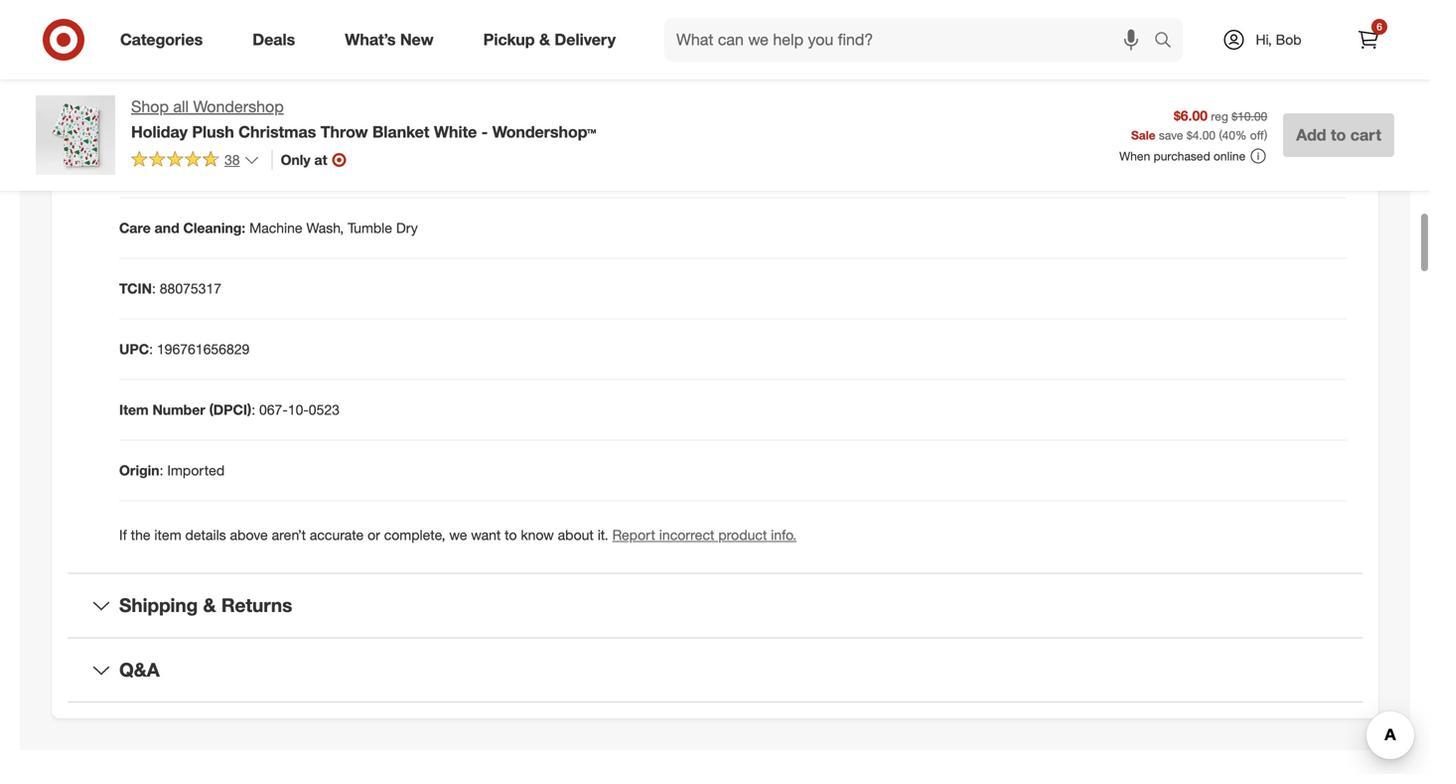 Task type: vqa. For each thing, say whether or not it's contained in the screenshot.
the Add
yes



Task type: locate. For each thing, give the bounding box(es) containing it.
fabric
[[119, 37, 160, 55], [321, 37, 359, 55]]

when
[[1120, 149, 1151, 164]]

add to cart button
[[1284, 113, 1395, 157]]

2 oeko- from the top
[[119, 159, 164, 176]]

online
[[1214, 149, 1246, 164]]

at
[[315, 151, 327, 168]]

: left "196761656829"
[[149, 340, 153, 358]]

care
[[119, 219, 151, 237]]

blanket
[[373, 122, 430, 141]]

m21lr9v24
[[341, 159, 417, 176]]

: left imported
[[160, 462, 163, 479]]

report
[[613, 526, 656, 544]]

save
[[1159, 128, 1184, 143]]

tex up holiday
[[164, 98, 191, 115]]

oeko- for oeko-tex institution: made in green
[[119, 98, 164, 115]]

oeko-tex institution: made in green
[[119, 98, 361, 115]]

What can we help you find? suggestions appear below search field
[[665, 18, 1160, 62]]

oeko- down holiday
[[119, 159, 164, 176]]

& right pickup
[[540, 30, 550, 49]]

q&a
[[119, 658, 160, 681]]

purchased
[[1154, 149, 1211, 164]]

: left 067- on the left bottom of page
[[252, 401, 255, 418]]

product
[[719, 526, 767, 544]]

0 vertical spatial oeko-
[[119, 98, 164, 115]]

details
[[185, 526, 226, 544]]

origin : imported
[[119, 462, 225, 479]]

tex down holiday
[[164, 159, 191, 176]]

)
[[1265, 128, 1268, 143]]

or
[[368, 526, 380, 544]]

wondershop
[[193, 97, 284, 116]]

:
[[152, 280, 156, 297], [149, 340, 153, 358], [252, 401, 255, 418], [160, 462, 163, 479]]

origin
[[119, 462, 160, 479]]

above
[[230, 526, 268, 544]]

: for 88075317
[[152, 280, 156, 297]]

& for pickup
[[540, 30, 550, 49]]

type:
[[214, 37, 248, 55]]

tex
[[164, 98, 191, 115], [164, 159, 191, 176]]

item
[[119, 401, 149, 418]]

know
[[521, 526, 554, 544]]

0 horizontal spatial &
[[203, 594, 216, 617]]

10-
[[288, 401, 309, 418]]

to
[[1331, 125, 1347, 145], [505, 526, 517, 544]]

0 horizontal spatial to
[[505, 526, 517, 544]]

testex
[[421, 159, 471, 176]]

wash,
[[307, 219, 344, 237]]

reg
[[1212, 109, 1229, 124]]

$6.00
[[1174, 107, 1208, 124]]

$6.00 reg $10.00 sale save $ 4.00 ( 40 % off )
[[1132, 107, 1268, 143]]

about
[[558, 526, 594, 544]]

& left the returns
[[203, 594, 216, 617]]

sale
[[1132, 128, 1156, 143]]

88075317
[[160, 280, 222, 297]]

item
[[154, 526, 181, 544]]

shipping & returns button
[[68, 574, 1363, 637]]

only at
[[281, 151, 327, 168]]

shipping & returns
[[119, 594, 292, 617]]

1 horizontal spatial to
[[1331, 125, 1347, 145]]

1 vertical spatial &
[[203, 594, 216, 617]]

6 link
[[1347, 18, 1391, 62]]

cart
[[1351, 125, 1382, 145]]

0 horizontal spatial fabric
[[119, 37, 160, 55]]

categories link
[[103, 18, 228, 62]]

shop
[[131, 97, 169, 116]]

0 vertical spatial to
[[1331, 125, 1347, 145]]

1 oeko- from the top
[[119, 98, 164, 115]]

1 tex from the top
[[164, 98, 191, 115]]

1 vertical spatial to
[[505, 526, 517, 544]]

%
[[1236, 128, 1247, 143]]

and
[[155, 219, 179, 237]]

wondershop™
[[493, 122, 597, 141]]

oeko- up holiday
[[119, 98, 164, 115]]

holiday
[[131, 122, 188, 141]]

new
[[400, 30, 434, 49]]

dry
[[396, 219, 418, 237]]

1 vertical spatial tex
[[164, 159, 191, 176]]

bob
[[1276, 31, 1302, 48]]

deals link
[[236, 18, 320, 62]]

want
[[471, 526, 501, 544]]

1 vertical spatial oeko-
[[119, 159, 164, 176]]

1 horizontal spatial &
[[540, 30, 550, 49]]

2 fabric from the left
[[321, 37, 359, 55]]

fabric left "weight"
[[119, 37, 160, 55]]

hi,
[[1256, 31, 1273, 48]]

oeko- for oeko-tex certification number: m21lr9v24 testex
[[119, 159, 164, 176]]

: left 88075317
[[152, 280, 156, 297]]

only
[[281, 151, 311, 168]]

0 vertical spatial tex
[[164, 98, 191, 115]]

what's
[[345, 30, 396, 49]]

(
[[1220, 128, 1223, 143]]

delivery
[[555, 30, 616, 49]]

& inside dropdown button
[[203, 594, 216, 617]]

cleaning:
[[183, 219, 246, 237]]

q&a button
[[68, 638, 1363, 702]]

institution:
[[194, 98, 265, 115]]

to right add
[[1331, 125, 1347, 145]]

&
[[540, 30, 550, 49], [203, 594, 216, 617]]

tcin : 88075317
[[119, 280, 222, 297]]

shipping
[[119, 594, 198, 617]]

1 horizontal spatial fabric
[[321, 37, 359, 55]]

it.
[[598, 526, 609, 544]]

number
[[153, 401, 205, 418]]

2 tex from the top
[[164, 159, 191, 176]]

0 vertical spatial &
[[540, 30, 550, 49]]

the
[[131, 526, 151, 544]]

6
[[1377, 20, 1383, 33]]

fabric right midweight
[[321, 37, 359, 55]]

pickup & delivery link
[[467, 18, 641, 62]]

& for shipping
[[203, 594, 216, 617]]

to right the want
[[505, 526, 517, 544]]



Task type: describe. For each thing, give the bounding box(es) containing it.
what's new
[[345, 30, 434, 49]]

all
[[173, 97, 189, 116]]

machine
[[249, 219, 303, 237]]

upc : 196761656829
[[119, 340, 250, 358]]

1 fabric from the left
[[119, 37, 160, 55]]

tumble
[[348, 219, 392, 237]]

report incorrect product info. button
[[613, 525, 797, 545]]

: for 196761656829
[[149, 340, 153, 358]]

196761656829
[[157, 340, 250, 358]]

$
[[1187, 128, 1193, 143]]

-
[[482, 122, 488, 141]]

4.00
[[1193, 128, 1216, 143]]

tex for certification
[[164, 159, 191, 176]]

white
[[434, 122, 477, 141]]

: for imported
[[160, 462, 163, 479]]

number:
[[280, 159, 337, 176]]

fabric weight type: midweight fabric
[[119, 37, 359, 55]]

accurate
[[310, 526, 364, 544]]

green
[[323, 98, 361, 115]]

38 link
[[131, 150, 260, 173]]

certification
[[194, 159, 276, 176]]

hi, bob
[[1256, 31, 1302, 48]]

info.
[[771, 526, 797, 544]]

to inside button
[[1331, 125, 1347, 145]]

weight
[[164, 37, 210, 55]]

when purchased online
[[1120, 149, 1246, 164]]

if
[[119, 526, 127, 544]]

plush
[[192, 122, 234, 141]]

067-
[[259, 401, 288, 418]]

complete,
[[384, 526, 446, 544]]

38
[[225, 151, 240, 168]]

oeko-tex certification number: m21lr9v24 testex
[[119, 159, 471, 176]]

aren't
[[272, 526, 306, 544]]

image of holiday plush christmas throw blanket white - wondershop™ image
[[36, 95, 115, 175]]

incorrect
[[660, 526, 715, 544]]

christmas
[[239, 122, 316, 141]]

care and cleaning: machine wash, tumble dry
[[119, 219, 418, 237]]

(dpci)
[[209, 401, 252, 418]]

throw
[[321, 122, 368, 141]]

upc
[[119, 340, 149, 358]]

what's new link
[[328, 18, 459, 62]]

midweight
[[252, 37, 317, 55]]

$10.00
[[1232, 109, 1268, 124]]

tex for institution:
[[164, 98, 191, 115]]

tcin
[[119, 280, 152, 297]]

off
[[1251, 128, 1265, 143]]

made
[[269, 98, 304, 115]]

search
[[1146, 32, 1193, 51]]

pickup & delivery
[[484, 30, 616, 49]]

shop all wondershop holiday plush christmas throw blanket white - wondershop™
[[131, 97, 597, 141]]

in
[[308, 98, 319, 115]]

returns
[[221, 594, 292, 617]]

imported
[[167, 462, 225, 479]]

if the item details above aren't accurate or complete, we want to know about it. report incorrect product info.
[[119, 526, 797, 544]]

40
[[1223, 128, 1236, 143]]

item number (dpci) : 067-10-0523
[[119, 401, 340, 418]]

search button
[[1146, 18, 1193, 66]]

add to cart
[[1297, 125, 1382, 145]]

pickup
[[484, 30, 535, 49]]

0523
[[309, 401, 340, 418]]



